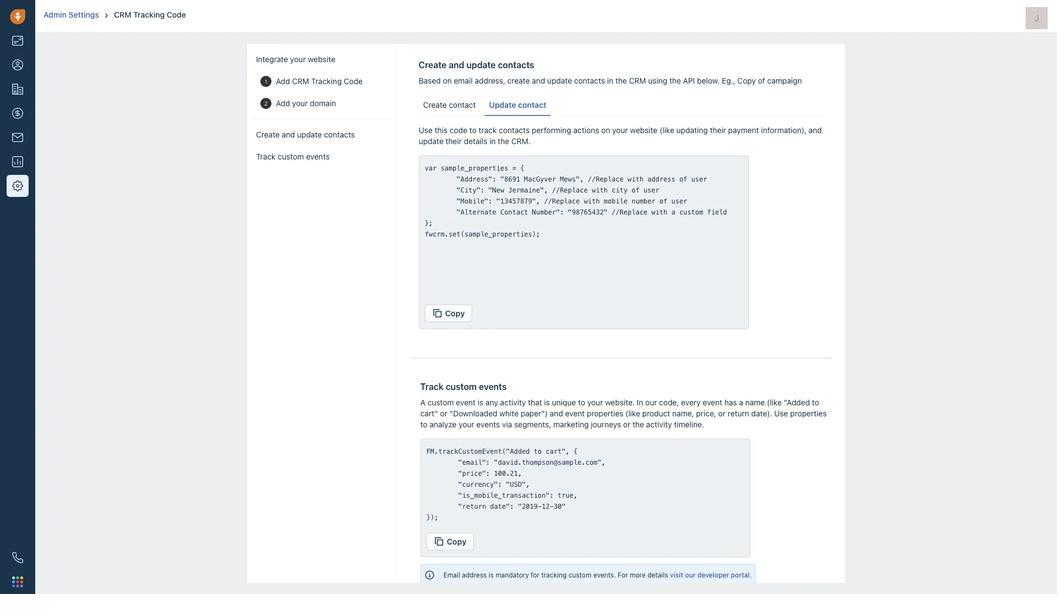 Task type: vqa. For each thing, say whether or not it's contained in the screenshot.
domains
no



Task type: locate. For each thing, give the bounding box(es) containing it.
0 vertical spatial our
[[645, 398, 657, 407]]

1 vertical spatial track
[[420, 382, 444, 392]]

2 horizontal spatial is
[[544, 398, 550, 407]]

events down "downloaded
[[476, 420, 500, 429]]

crm tracking code
[[114, 10, 186, 19]]

(like down in
[[625, 409, 640, 418]]

update
[[466, 60, 496, 70], [547, 76, 572, 85], [297, 130, 322, 139], [419, 137, 444, 146]]

admin
[[43, 10, 67, 19]]

website up add crm tracking code
[[308, 55, 335, 64]]

crm
[[114, 10, 131, 19], [629, 76, 646, 85], [292, 77, 309, 86]]

2
[[264, 100, 268, 107]]

code
[[167, 10, 186, 19], [344, 77, 363, 86]]

0 vertical spatial add
[[276, 77, 290, 86]]

properties
[[587, 409, 623, 418], [790, 409, 827, 418]]

or
[[440, 409, 447, 418], [718, 409, 726, 418], [623, 420, 631, 429]]

0 horizontal spatial create and update contacts
[[256, 130, 355, 139]]

copy
[[737, 76, 756, 85], [445, 309, 465, 318], [447, 537, 467, 546]]

event up price, at the bottom right of page
[[703, 398, 722, 407]]

in down the track
[[489, 137, 496, 146]]

2 horizontal spatial (like
[[767, 398, 782, 407]]

1 horizontal spatial properties
[[790, 409, 827, 418]]

use down "added
[[774, 409, 788, 418]]

add right 2
[[276, 99, 290, 108]]

phone element
[[7, 547, 29, 569]]

0 horizontal spatial track custom events
[[256, 152, 330, 161]]

0 horizontal spatial contact
[[449, 100, 476, 110]]

track up a at the bottom of the page
[[420, 382, 444, 392]]

activity up white
[[500, 398, 526, 407]]

1 horizontal spatial track
[[420, 382, 444, 392]]

marketing
[[553, 420, 589, 429]]

0 vertical spatial their
[[710, 126, 726, 135]]

api
[[683, 76, 695, 85]]

0 vertical spatial copy button
[[425, 305, 472, 322]]

1 vertical spatial on
[[601, 126, 610, 135]]

on
[[443, 76, 452, 85], [601, 126, 610, 135]]

event up "downloaded
[[456, 398, 476, 407]]

our right visit
[[685, 572, 696, 579]]

update
[[489, 100, 516, 110]]

events down domain
[[306, 152, 330, 161]]

0 horizontal spatial crm
[[114, 10, 131, 19]]

your right actions
[[612, 126, 628, 135]]

0 vertical spatial details
[[464, 137, 487, 146]]

the down product
[[633, 420, 644, 429]]

this
[[435, 126, 448, 135]]

0 vertical spatial code
[[167, 10, 186, 19]]

freshworks switcher image
[[12, 577, 23, 588]]

using
[[648, 76, 667, 85]]

is
[[478, 398, 483, 407], [544, 398, 550, 407], [489, 572, 494, 579]]

0 horizontal spatial on
[[443, 76, 452, 85]]

None text field
[[425, 163, 743, 295]]

2 vertical spatial create
[[256, 130, 280, 139]]

0 horizontal spatial use
[[419, 126, 433, 135]]

1 vertical spatial details
[[648, 572, 668, 579]]

None text field
[[426, 446, 745, 523]]

your left domain
[[292, 99, 308, 108]]

1 horizontal spatial (like
[[660, 126, 674, 135]]

(like left updating in the top right of the page
[[660, 126, 674, 135]]

1 horizontal spatial track custom events
[[420, 382, 507, 392]]

0 vertical spatial track
[[256, 152, 276, 161]]

0 vertical spatial create and update contacts
[[419, 60, 534, 70]]

and right "information)," at the top right of page
[[809, 126, 822, 135]]

1 horizontal spatial or
[[623, 420, 631, 429]]

contacts up the create
[[498, 60, 534, 70]]

1 vertical spatial copy
[[445, 309, 465, 318]]

in
[[637, 398, 643, 407]]

1 horizontal spatial activity
[[646, 420, 672, 429]]

1 horizontal spatial on
[[601, 126, 610, 135]]

create down 2
[[256, 130, 280, 139]]

journeys
[[591, 420, 621, 429]]

events
[[306, 152, 330, 161], [479, 382, 507, 392], [476, 420, 500, 429]]

0 vertical spatial website
[[308, 55, 335, 64]]

our right in
[[645, 398, 657, 407]]

1 vertical spatial website
[[630, 126, 658, 135]]

any
[[486, 398, 498, 407]]

to
[[469, 126, 477, 135], [578, 398, 585, 407], [812, 398, 819, 407], [420, 420, 428, 429]]

and
[[449, 60, 464, 70], [532, 76, 545, 85], [809, 126, 822, 135], [282, 130, 295, 139], [550, 409, 563, 418]]

crm right settings
[[114, 10, 131, 19]]

0 horizontal spatial activity
[[500, 398, 526, 407]]

0 vertical spatial (like
[[660, 126, 674, 135]]

and inside a custom event is any activity that is unique to your website. in our code, every event has a name (like "added to cart" or "downloaded white paper") and event properties (like product name, price, or return date). use properties to analyze your events via segments, marketing journeys or the activity timeline.
[[550, 409, 563, 418]]

on left email
[[443, 76, 452, 85]]

1 horizontal spatial contact
[[518, 100, 546, 110]]

1 vertical spatial activity
[[646, 420, 672, 429]]

details left visit
[[648, 572, 668, 579]]

actions
[[573, 126, 599, 135]]

the left crm. at the top of page
[[498, 137, 509, 146]]

details inside use this code to track contacts performing actions on your website (like updating their payment information), and update  their details in the crm.
[[464, 137, 487, 146]]

0 horizontal spatial our
[[645, 398, 657, 407]]

1 horizontal spatial details
[[648, 572, 668, 579]]

0 horizontal spatial (like
[[625, 409, 640, 418]]

0 horizontal spatial website
[[308, 55, 335, 64]]

your
[[290, 55, 306, 64], [292, 99, 308, 108], [612, 126, 628, 135], [587, 398, 603, 407], [459, 420, 474, 429]]

in left using
[[607, 76, 613, 85]]

0 horizontal spatial track
[[256, 152, 276, 161]]

details
[[464, 137, 487, 146], [648, 572, 668, 579]]

track custom events up "downloaded
[[420, 382, 507, 392]]

properties up journeys
[[587, 409, 623, 418]]

for
[[618, 572, 628, 579]]

create up based
[[419, 60, 447, 70]]

(like inside use this code to track contacts performing actions on your website (like updating their payment information), and update  their details in the crm.
[[660, 126, 674, 135]]

1 vertical spatial use
[[774, 409, 788, 418]]

0 vertical spatial create
[[419, 60, 447, 70]]

contact
[[449, 100, 476, 110], [518, 100, 546, 110]]

in inside use this code to track contacts performing actions on your website (like updating their payment information), and update  their details in the crm.
[[489, 137, 496, 146]]

1 horizontal spatial is
[[489, 572, 494, 579]]

is right the that
[[544, 398, 550, 407]]

to down cart"
[[420, 420, 428, 429]]

events inside a custom event is any activity that is unique to your website. in our code, every event has a name (like "added to cart" or "downloaded white paper") and event properties (like product name, price, or return date). use properties to analyze your events via segments, marketing journeys or the activity timeline.
[[476, 420, 500, 429]]

their left "payment"
[[710, 126, 726, 135]]

address,
[[475, 76, 505, 85]]

and down 'unique'
[[550, 409, 563, 418]]

the inside a custom event is any activity that is unique to your website. in our code, every event has a name (like "added to cart" or "downloaded white paper") and event properties (like product name, price, or return date). use properties to analyze your events via segments, marketing journeys or the activity timeline.
[[633, 420, 644, 429]]

copy button
[[425, 305, 472, 322], [426, 533, 474, 551]]

email
[[454, 76, 473, 85]]

2 properties from the left
[[790, 409, 827, 418]]

1 horizontal spatial create and update contacts
[[419, 60, 534, 70]]

use inside a custom event is any activity that is unique to your website. in our code, every event has a name (like "added to cart" or "downloaded white paper") and event properties (like product name, price, or return date). use properties to analyze your events via segments, marketing journeys or the activity timeline.
[[774, 409, 788, 418]]

0 horizontal spatial properties
[[587, 409, 623, 418]]

white
[[499, 409, 519, 418]]

segments,
[[514, 420, 551, 429]]

1 vertical spatial our
[[685, 572, 696, 579]]

track custom events
[[256, 152, 330, 161], [420, 382, 507, 392]]

their
[[710, 126, 726, 135], [446, 137, 462, 146]]

create and update contacts down add your domain
[[256, 130, 355, 139]]

payment
[[728, 126, 759, 135]]

and right the create
[[532, 76, 545, 85]]

product
[[642, 409, 670, 418]]

create and update contacts up email
[[419, 60, 534, 70]]

events up any
[[479, 382, 507, 392]]

1 contact from the left
[[449, 100, 476, 110]]

1 horizontal spatial our
[[685, 572, 696, 579]]

1 vertical spatial events
[[479, 382, 507, 392]]

is left any
[[478, 398, 483, 407]]

contact down email
[[449, 100, 476, 110]]

add your domain
[[276, 99, 336, 108]]

activity down product
[[646, 420, 672, 429]]

on right actions
[[601, 126, 610, 135]]

add right 1
[[276, 77, 290, 86]]

0 horizontal spatial details
[[464, 137, 487, 146]]

activity
[[500, 398, 526, 407], [646, 420, 672, 429]]

2 contact from the left
[[518, 100, 546, 110]]

use inside use this code to track contacts performing actions on your website (like updating their payment information), and update  their details in the crm.
[[419, 126, 433, 135]]

0 vertical spatial use
[[419, 126, 433, 135]]

update down this
[[419, 137, 444, 146]]

0 horizontal spatial or
[[440, 409, 447, 418]]

website left updating in the top right of the page
[[630, 126, 658, 135]]

or down has
[[718, 409, 726, 418]]

create and update contacts
[[419, 60, 534, 70], [256, 130, 355, 139]]

0 horizontal spatial in
[[489, 137, 496, 146]]

to right "added
[[812, 398, 819, 407]]

in
[[607, 76, 613, 85], [489, 137, 496, 146]]

1 horizontal spatial crm
[[292, 77, 309, 86]]

tracking
[[133, 10, 165, 19], [311, 77, 342, 86]]

track down 2
[[256, 152, 276, 161]]

your inside use this code to track contacts performing actions on your website (like updating their payment information), and update  their details in the crm.
[[612, 126, 628, 135]]

visit
[[670, 572, 683, 579]]

below.
[[697, 76, 720, 85]]

1 vertical spatial their
[[446, 137, 462, 146]]

1 add from the top
[[276, 77, 290, 86]]

or up analyze
[[440, 409, 447, 418]]

1 horizontal spatial website
[[630, 126, 658, 135]]

1 vertical spatial create and update contacts
[[256, 130, 355, 139]]

custom
[[278, 152, 304, 161], [446, 382, 477, 392], [428, 398, 454, 407], [569, 572, 592, 579]]

0 vertical spatial on
[[443, 76, 452, 85]]

update inside use this code to track contacts performing actions on your website (like updating their payment information), and update  their details in the crm.
[[419, 137, 444, 146]]

track
[[479, 126, 497, 135]]

add
[[276, 77, 290, 86], [276, 99, 290, 108]]

use
[[419, 126, 433, 135], [774, 409, 788, 418]]

1 vertical spatial add
[[276, 99, 290, 108]]

a
[[739, 398, 743, 407]]

custom inside a custom event is any activity that is unique to your website. in our code, every event has a name (like "added to cart" or "downloaded white paper") and event properties (like product name, price, or return date). use properties to analyze your events via segments, marketing journeys or the activity timeline.
[[428, 398, 454, 407]]

contact for create contact
[[449, 100, 476, 110]]

to right code
[[469, 126, 477, 135]]

1 vertical spatial code
[[344, 77, 363, 86]]

0 horizontal spatial event
[[456, 398, 476, 407]]

their down code
[[446, 137, 462, 146]]

1 horizontal spatial use
[[774, 409, 788, 418]]

and inside use this code to track contacts performing actions on your website (like updating their payment information), and update  their details in the crm.
[[809, 126, 822, 135]]

is right address
[[489, 572, 494, 579]]

track custom events down add your domain
[[256, 152, 330, 161]]

event
[[456, 398, 476, 407], [703, 398, 722, 407], [565, 409, 585, 418]]

1 vertical spatial tracking
[[311, 77, 342, 86]]

the inside use this code to track contacts performing actions on your website (like updating their payment information), and update  their details in the crm.
[[498, 137, 509, 146]]

0 horizontal spatial tracking
[[133, 10, 165, 19]]

price,
[[696, 409, 716, 418]]

0 vertical spatial in
[[607, 76, 613, 85]]

or right journeys
[[623, 420, 631, 429]]

contacts up crm. at the top of page
[[499, 126, 530, 135]]

1 vertical spatial track custom events
[[420, 382, 507, 392]]

1 vertical spatial in
[[489, 137, 496, 146]]

crm.
[[511, 137, 531, 146]]

website
[[308, 55, 335, 64], [630, 126, 658, 135]]

create down based
[[423, 100, 447, 110]]

(like up the date).
[[767, 398, 782, 407]]

the
[[615, 76, 627, 85], [669, 76, 681, 85], [498, 137, 509, 146], [633, 420, 644, 429]]

2 add from the top
[[276, 99, 290, 108]]

create
[[419, 60, 447, 70], [423, 100, 447, 110], [256, 130, 280, 139]]

contacts
[[498, 60, 534, 70], [574, 76, 605, 85], [499, 126, 530, 135], [324, 130, 355, 139]]

details down the track
[[464, 137, 487, 146]]

1
[[265, 78, 267, 85]]

update right the create
[[547, 76, 572, 85]]

event up marketing
[[565, 409, 585, 418]]

our
[[645, 398, 657, 407], [685, 572, 696, 579]]

0 vertical spatial copy
[[737, 76, 756, 85]]

the left using
[[615, 76, 627, 85]]

a
[[420, 398, 425, 407]]

1 vertical spatial create
[[423, 100, 447, 110]]

timeline.
[[674, 420, 704, 429]]

portal
[[731, 572, 750, 579]]

use left this
[[419, 126, 433, 135]]

(like
[[660, 126, 674, 135], [767, 398, 782, 407], [625, 409, 640, 418]]

track
[[256, 152, 276, 161], [420, 382, 444, 392]]

crm down integrate your website
[[292, 77, 309, 86]]

updating
[[676, 126, 708, 135]]

contact down the create
[[518, 100, 546, 110]]

0 vertical spatial events
[[306, 152, 330, 161]]

2 vertical spatial events
[[476, 420, 500, 429]]

properties down "added
[[790, 409, 827, 418]]

a custom event is any activity that is unique to your website. in our code, every event has a name (like "added to cart" or "downloaded white paper") and event properties (like product name, price, or return date). use properties to analyze your events via segments, marketing journeys or the activity timeline.
[[420, 398, 827, 429]]

crm left using
[[629, 76, 646, 85]]



Task type: describe. For each thing, give the bounding box(es) containing it.
.
[[750, 572, 752, 579]]

contacts up actions
[[574, 76, 605, 85]]

your down "downloaded
[[459, 420, 474, 429]]

more
[[630, 572, 646, 579]]

integrate your website
[[256, 55, 335, 64]]

0 horizontal spatial code
[[167, 10, 186, 19]]

2 horizontal spatial event
[[703, 398, 722, 407]]

your right integrate
[[290, 55, 306, 64]]

for
[[531, 572, 539, 579]]

to inside use this code to track contacts performing actions on your website (like updating their payment information), and update  their details in the crm.
[[469, 126, 477, 135]]

1 vertical spatial (like
[[767, 398, 782, 407]]

that
[[528, 398, 542, 407]]

your up journeys
[[587, 398, 603, 407]]

our inside a custom event is any activity that is unique to your website. in our code, every event has a name (like "added to cart" or "downloaded white paper") and event properties (like product name, price, or return date). use properties to analyze your events via segments, marketing journeys or the activity timeline.
[[645, 398, 657, 407]]

to right 'unique'
[[578, 398, 585, 407]]

update contact
[[489, 100, 546, 110]]

integrate
[[256, 55, 288, 64]]

2 horizontal spatial crm
[[629, 76, 646, 85]]

date).
[[751, 409, 772, 418]]

code
[[450, 126, 467, 135]]

paper")
[[521, 409, 548, 418]]

1 horizontal spatial event
[[565, 409, 585, 418]]

on inside use this code to track contacts performing actions on your website (like updating their payment information), and update  their details in the crm.
[[601, 126, 610, 135]]

add for add crm tracking code
[[276, 77, 290, 86]]

campaign
[[767, 76, 802, 85]]

1 horizontal spatial in
[[607, 76, 613, 85]]

events.
[[593, 572, 616, 579]]

admin settings
[[43, 10, 99, 19]]

use this code to track contacts performing actions on your website (like updating their payment information), and update  their details in the crm.
[[419, 126, 822, 146]]

1 horizontal spatial code
[[344, 77, 363, 86]]

website.
[[605, 398, 635, 407]]

1 horizontal spatial tracking
[[311, 77, 342, 86]]

information),
[[761, 126, 807, 135]]

0 vertical spatial activity
[[500, 398, 526, 407]]

1 vertical spatial copy button
[[426, 533, 474, 551]]

eg.,
[[722, 76, 735, 85]]

visit our developer portal link
[[670, 572, 750, 579]]

"downloaded
[[450, 409, 497, 418]]

create
[[507, 76, 530, 85]]

tracking
[[541, 572, 567, 579]]

performing
[[532, 126, 571, 135]]

name
[[745, 398, 765, 407]]

email
[[443, 572, 460, 579]]

create for based
[[419, 60, 447, 70]]

phone image
[[12, 553, 23, 564]]

based on email address, create and update contacts in the crm using the api below. eg., copy of campaign
[[419, 76, 802, 85]]

0 vertical spatial tracking
[[133, 10, 165, 19]]

unique
[[552, 398, 576, 407]]

return
[[728, 409, 749, 418]]

developer
[[697, 572, 729, 579]]

email address is mandatory for tracking custom events. for more details visit our developer portal .
[[443, 572, 752, 579]]

2 horizontal spatial or
[[718, 409, 726, 418]]

cart"
[[420, 409, 438, 418]]

update down add your domain
[[297, 130, 322, 139]]

1 horizontal spatial their
[[710, 126, 726, 135]]

has
[[724, 398, 737, 407]]

add crm tracking code
[[276, 77, 363, 86]]

0 horizontal spatial is
[[478, 398, 483, 407]]

address
[[462, 572, 487, 579]]

analyze
[[430, 420, 457, 429]]

"added
[[784, 398, 810, 407]]

create for update
[[423, 100, 447, 110]]

mandatory
[[496, 572, 529, 579]]

of
[[758, 76, 765, 85]]

1 properties from the left
[[587, 409, 623, 418]]

create contact
[[423, 100, 476, 110]]

domain
[[310, 99, 336, 108]]

update up the address,
[[466, 60, 496, 70]]

admin settings link
[[43, 10, 101, 19]]

every
[[681, 398, 701, 407]]

contact for update contact
[[518, 100, 546, 110]]

and up email
[[449, 60, 464, 70]]

2 vertical spatial copy
[[447, 537, 467, 546]]

the left 'api'
[[669, 76, 681, 85]]

via
[[502, 420, 512, 429]]

contacts inside use this code to track contacts performing actions on your website (like updating their payment information), and update  their details in the crm.
[[499, 126, 530, 135]]

code,
[[659, 398, 679, 407]]

and down add your domain
[[282, 130, 295, 139]]

2 vertical spatial (like
[[625, 409, 640, 418]]

based
[[419, 76, 441, 85]]

contacts down domain
[[324, 130, 355, 139]]

settings
[[69, 10, 99, 19]]

0 horizontal spatial their
[[446, 137, 462, 146]]

website inside use this code to track contacts performing actions on your website (like updating their payment information), and update  their details in the crm.
[[630, 126, 658, 135]]

0 vertical spatial track custom events
[[256, 152, 330, 161]]

add for add your domain
[[276, 99, 290, 108]]

name,
[[672, 409, 694, 418]]



